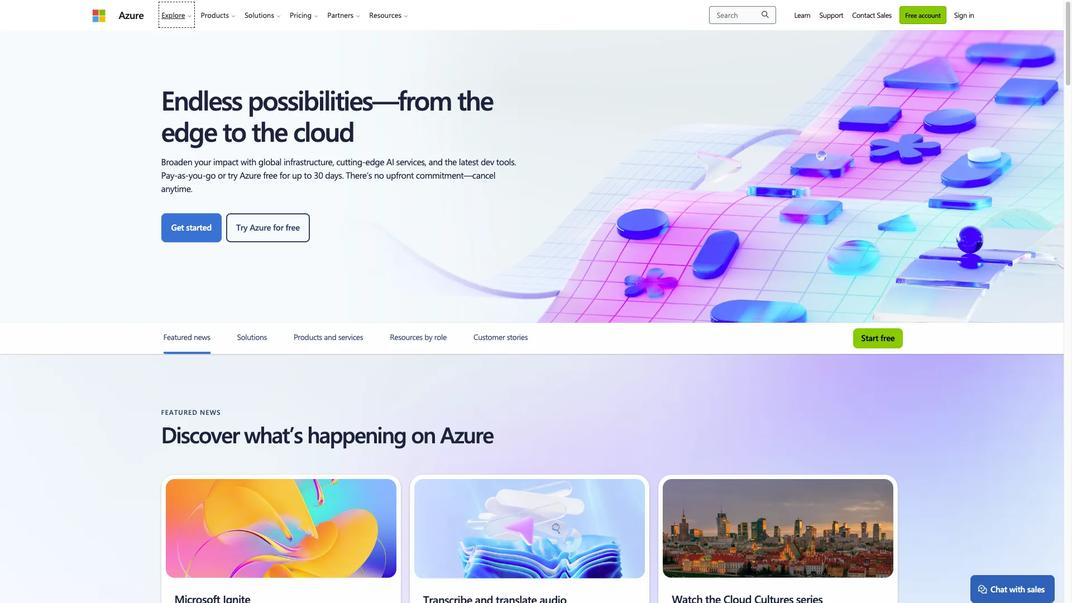Task type: describe. For each thing, give the bounding box(es) containing it.
partners button
[[323, 0, 365, 30]]

in
[[969, 10, 975, 20]]

start
[[862, 332, 879, 344]]

learn link
[[790, 0, 815, 30]]

free inside button
[[881, 332, 895, 344]]

to
[[223, 113, 246, 149]]

primary element
[[85, 0, 420, 30]]

contact sales link
[[848, 0, 897, 30]]

partners
[[327, 10, 354, 20]]

sales
[[877, 10, 892, 20]]

cloud
[[293, 113, 354, 149]]

solutions button
[[240, 0, 285, 30]]

azure inside primary element
[[119, 8, 144, 22]]

get
[[171, 222, 184, 233]]

free inside button
[[286, 222, 300, 233]]

try azure for free button
[[226, 213, 310, 242]]

products button
[[196, 0, 240, 30]]

free account
[[905, 10, 941, 19]]

with
[[1010, 584, 1026, 595]]

sign
[[955, 10, 967, 20]]

support
[[820, 10, 844, 20]]

try
[[236, 222, 248, 233]]

resources button
[[365, 0, 413, 30]]

pricing
[[290, 10, 312, 20]]

started
[[186, 222, 212, 233]]

Global search field
[[710, 6, 777, 24]]

account
[[919, 10, 941, 19]]

hero banner image image
[[0, 30, 1064, 323]]

0 horizontal spatial the
[[252, 113, 287, 149]]

products
[[201, 10, 229, 20]]

endless
[[161, 82, 242, 117]]

2 decorative background image image from the left
[[414, 479, 645, 578]]

free account link
[[900, 6, 947, 24]]

learn
[[795, 10, 811, 20]]

start free
[[862, 332, 895, 344]]

chat with sales button
[[971, 575, 1055, 603]]

get started
[[171, 222, 212, 233]]

1 decorative background image image from the left
[[166, 479, 397, 578]]

explore
[[162, 10, 185, 20]]

start free button
[[854, 328, 903, 349]]

sales
[[1028, 584, 1045, 595]]



Task type: vqa. For each thing, say whether or not it's contained in the screenshot.
Explore Azure element
no



Task type: locate. For each thing, give the bounding box(es) containing it.
azure inside button
[[250, 222, 271, 233]]

chat
[[991, 584, 1008, 595]]

1 horizontal spatial azure
[[250, 222, 271, 233]]

1 vertical spatial azure
[[250, 222, 271, 233]]

azure left "for"
[[250, 222, 271, 233]]

endless possibilities—from the edge to the cloud
[[161, 82, 493, 149]]

get started button
[[161, 213, 222, 242]]

2 horizontal spatial decorative background image image
[[663, 479, 894, 578]]

sign in link
[[950, 0, 979, 30]]

1 horizontal spatial the
[[457, 82, 493, 117]]

resources
[[369, 10, 402, 20]]

1 horizontal spatial decorative background image image
[[414, 479, 645, 578]]

free
[[905, 10, 917, 19]]

3 decorative background image image from the left
[[663, 479, 894, 578]]

the
[[457, 82, 493, 117], [252, 113, 287, 149]]

pricing button
[[285, 0, 323, 30]]

0 horizontal spatial decorative background image image
[[166, 479, 397, 578]]

1 horizontal spatial free
[[881, 332, 895, 344]]

edge
[[161, 113, 217, 149]]

support link
[[815, 0, 848, 30]]

contact
[[853, 10, 875, 20]]

featured news image
[[163, 352, 210, 354]]

0 vertical spatial azure
[[119, 8, 144, 22]]

sign in
[[955, 10, 975, 20]]

chat with sales
[[991, 584, 1045, 595]]

0 horizontal spatial azure
[[119, 8, 144, 22]]

solutions
[[245, 10, 274, 20]]

azure link
[[119, 8, 144, 22]]

explore button
[[157, 0, 196, 30]]

free right start on the bottom of the page
[[881, 332, 895, 344]]

for
[[273, 222, 284, 233]]

0 horizontal spatial free
[[286, 222, 300, 233]]

0 vertical spatial free
[[286, 222, 300, 233]]

try azure for free
[[236, 222, 300, 233]]

azure
[[119, 8, 144, 22], [250, 222, 271, 233]]

Search azure.com text field
[[710, 6, 777, 24]]

1 vertical spatial free
[[881, 332, 895, 344]]

possibilities—from
[[248, 82, 451, 117]]

contact sales
[[853, 10, 892, 20]]

azure left explore
[[119, 8, 144, 22]]

decorative background image image
[[166, 479, 397, 578], [414, 479, 645, 578], [663, 479, 894, 578]]

free
[[286, 222, 300, 233], [881, 332, 895, 344]]

free right "for"
[[286, 222, 300, 233]]



